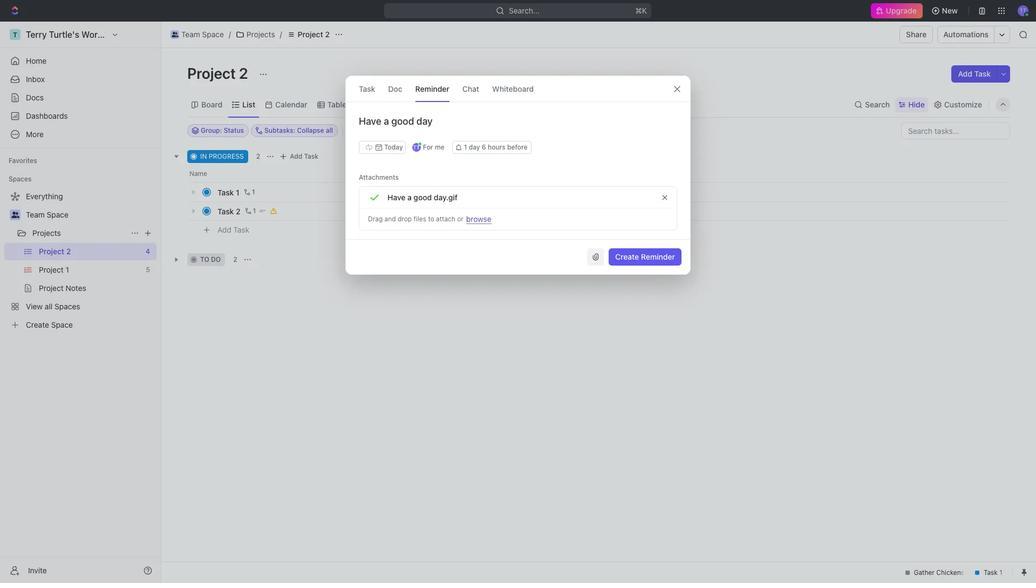 Task type: vqa. For each thing, say whether or not it's contained in the screenshot.
right Reminder
yes



Task type: describe. For each thing, give the bounding box(es) containing it.
0 horizontal spatial add
[[218, 225, 231, 234]]

1 inside dropdown button
[[464, 143, 467, 151]]

reminder button
[[415, 76, 450, 101]]

share button
[[900, 26, 934, 43]]

docs
[[26, 93, 44, 102]]

for me
[[423, 143, 445, 151]]

spaces
[[9, 175, 32, 183]]

team space link inside tree
[[26, 206, 154, 223]]

1 / from the left
[[229, 30, 231, 39]]

1 horizontal spatial projects
[[247, 30, 275, 39]]

a
[[408, 192, 412, 202]]

reminder inside button
[[641, 252, 675, 261]]

task 2
[[218, 206, 241, 216]]

doc
[[388, 84, 403, 93]]

good
[[414, 192, 432, 202]]

2 / from the left
[[280, 30, 282, 39]]

tt
[[413, 144, 420, 151]]

2 horizontal spatial add task button
[[952, 65, 998, 83]]

have
[[388, 192, 406, 202]]

1 right task 1
[[252, 188, 255, 196]]

to inside drag and drop files to attach or browse
[[428, 215, 434, 223]]

1 vertical spatial add
[[290, 152, 302, 160]]

progress
[[209, 152, 244, 160]]

files
[[414, 215, 426, 223]]

today
[[384, 143, 403, 151]]

1 button for 2
[[243, 206, 258, 216]]

today button
[[359, 141, 406, 154]]

task button
[[359, 76, 375, 101]]

1 horizontal spatial projects link
[[233, 28, 278, 41]]

1 button for 1
[[242, 187, 257, 198]]

hours
[[488, 143, 506, 151]]

dashboards link
[[4, 107, 157, 125]]

1 horizontal spatial add task button
[[277, 150, 323, 163]]

Search tasks... text field
[[902, 123, 1010, 139]]

create
[[615, 252, 639, 261]]

day
[[469, 143, 480, 151]]

user group image
[[172, 32, 178, 37]]

drop
[[398, 215, 412, 223]]

2 vertical spatial add task
[[218, 225, 249, 234]]

whiteboard button
[[492, 76, 534, 101]]

table
[[328, 100, 347, 109]]

home
[[26, 56, 47, 65]]

attachments
[[359, 173, 399, 181]]

list link
[[240, 97, 255, 112]]

table link
[[325, 97, 347, 112]]

or
[[457, 215, 464, 223]]

dashboards
[[26, 111, 68, 120]]

1 vertical spatial project
[[187, 64, 236, 82]]

invite
[[28, 565, 47, 575]]

1 horizontal spatial team space link
[[168, 28, 227, 41]]

1 day 6 hours before button
[[452, 141, 532, 154]]

share
[[906, 30, 927, 39]]

customize
[[945, 100, 982, 109]]

have a good day.gif
[[388, 192, 458, 202]]

project 2 link
[[284, 28, 333, 41]]

in
[[200, 152, 207, 160]]

automations button
[[938, 26, 994, 43]]

space inside tree
[[47, 210, 68, 219]]

me
[[435, 143, 445, 151]]

projects inside tree
[[32, 228, 61, 238]]

home link
[[4, 52, 157, 70]]

tree inside 'sidebar' navigation
[[4, 188, 157, 334]]

docs link
[[4, 89, 157, 106]]

2 horizontal spatial add
[[958, 69, 973, 78]]

0 vertical spatial add task
[[958, 69, 991, 78]]



Task type: locate. For each thing, give the bounding box(es) containing it.
team right user group image
[[181, 30, 200, 39]]

new
[[942, 6, 958, 15]]

0 horizontal spatial space
[[47, 210, 68, 219]]

space right user group icon
[[47, 210, 68, 219]]

team
[[181, 30, 200, 39], [26, 210, 45, 219]]

0 vertical spatial space
[[202, 30, 224, 39]]

add task button up customize
[[952, 65, 998, 83]]

2
[[325, 30, 330, 39], [239, 64, 248, 82], [256, 152, 260, 160], [236, 206, 241, 216], [233, 255, 237, 263]]

browse
[[466, 214, 492, 223]]

project inside project 2 'link'
[[298, 30, 323, 39]]

dialog containing task
[[345, 76, 691, 275]]

hide button
[[896, 97, 928, 112]]

0 horizontal spatial team space
[[26, 210, 68, 219]]

0 vertical spatial team
[[181, 30, 200, 39]]

to left the do
[[200, 255, 209, 263]]

1 horizontal spatial add
[[290, 152, 302, 160]]

project 2 inside 'link'
[[298, 30, 330, 39]]

task
[[975, 69, 991, 78], [359, 84, 375, 93], [304, 152, 319, 160], [218, 188, 234, 197], [218, 206, 234, 216], [234, 225, 249, 234]]

0 horizontal spatial projects
[[32, 228, 61, 238]]

projects
[[247, 30, 275, 39], [32, 228, 61, 238]]

add task
[[958, 69, 991, 78], [290, 152, 319, 160], [218, 225, 249, 234]]

1 button right "task 2"
[[243, 206, 258, 216]]

0 horizontal spatial projects link
[[32, 225, 126, 242]]

0 vertical spatial projects link
[[233, 28, 278, 41]]

1 vertical spatial projects link
[[32, 225, 126, 242]]

add down calendar link at the left top
[[290, 152, 302, 160]]

hide
[[909, 100, 925, 109]]

1 vertical spatial to
[[200, 255, 209, 263]]

tree
[[4, 188, 157, 334]]

0 horizontal spatial team space link
[[26, 206, 154, 223]]

favorites button
[[4, 154, 41, 167]]

1 button right task 1
[[242, 187, 257, 198]]

team inside tree
[[26, 210, 45, 219]]

search
[[865, 100, 890, 109]]

team space right user group icon
[[26, 210, 68, 219]]

0 vertical spatial add
[[958, 69, 973, 78]]

0 vertical spatial project 2
[[298, 30, 330, 39]]

0 vertical spatial team space link
[[168, 28, 227, 41]]

gantt link
[[364, 97, 386, 112]]

0 horizontal spatial /
[[229, 30, 231, 39]]

reminder right create
[[641, 252, 675, 261]]

add task up customize
[[958, 69, 991, 78]]

project 2
[[298, 30, 330, 39], [187, 64, 251, 82]]

sidebar navigation
[[0, 22, 161, 583]]

to right files
[[428, 215, 434, 223]]

2 vertical spatial add
[[218, 225, 231, 234]]

upgrade link
[[871, 3, 923, 18]]

1 vertical spatial add task button
[[277, 150, 323, 163]]

1 horizontal spatial space
[[202, 30, 224, 39]]

0 vertical spatial team space
[[181, 30, 224, 39]]

0 vertical spatial project
[[298, 30, 323, 39]]

tree containing team space
[[4, 188, 157, 334]]

0 vertical spatial 1 button
[[242, 187, 257, 198]]

0 horizontal spatial add task
[[218, 225, 249, 234]]

inbox link
[[4, 71, 157, 88]]

chat
[[463, 84, 479, 93]]

automations
[[944, 30, 989, 39]]

to
[[428, 215, 434, 223], [200, 255, 209, 263]]

day.gif
[[434, 192, 458, 202]]

2 inside 'link'
[[325, 30, 330, 39]]

search...
[[509, 6, 540, 15]]

add down "task 2"
[[218, 225, 231, 234]]

1 horizontal spatial reminder
[[641, 252, 675, 261]]

1 horizontal spatial team space
[[181, 30, 224, 39]]

2 horizontal spatial add task
[[958, 69, 991, 78]]

add task button down calendar link at the left top
[[277, 150, 323, 163]]

1 horizontal spatial team
[[181, 30, 200, 39]]

board link
[[199, 97, 223, 112]]

add up customize
[[958, 69, 973, 78]]

team right user group icon
[[26, 210, 45, 219]]

team space right user group image
[[181, 30, 224, 39]]

1 vertical spatial team space
[[26, 210, 68, 219]]

1 vertical spatial 1 button
[[243, 206, 258, 216]]

reminder right the doc
[[415, 84, 450, 93]]

task 1
[[218, 188, 239, 197]]

1 vertical spatial team space link
[[26, 206, 154, 223]]

new button
[[927, 2, 965, 19]]

add task down calendar
[[290, 152, 319, 160]]

to do
[[200, 255, 221, 263]]

projects link
[[233, 28, 278, 41], [32, 225, 126, 242]]

0 vertical spatial to
[[428, 215, 434, 223]]

add task button down "task 2"
[[213, 223, 254, 236]]

1 right "task 2"
[[253, 207, 256, 215]]

team space link
[[168, 28, 227, 41], [26, 206, 154, 223]]

0 horizontal spatial project
[[187, 64, 236, 82]]

do
[[211, 255, 221, 263]]

/
[[229, 30, 231, 39], [280, 30, 282, 39]]

calendar link
[[273, 97, 308, 112]]

project
[[298, 30, 323, 39], [187, 64, 236, 82]]

1 vertical spatial team
[[26, 210, 45, 219]]

0 horizontal spatial team
[[26, 210, 45, 219]]

0 horizontal spatial project 2
[[187, 64, 251, 82]]

add task down "task 2"
[[218, 225, 249, 234]]

1 vertical spatial reminder
[[641, 252, 675, 261]]

1 left day on the left of page
[[464, 143, 467, 151]]

whiteboard
[[492, 84, 534, 93]]

1 vertical spatial project 2
[[187, 64, 251, 82]]

1 horizontal spatial to
[[428, 215, 434, 223]]

customize button
[[931, 97, 986, 112]]

calendar
[[275, 100, 308, 109]]

space right user group image
[[202, 30, 224, 39]]

1 horizontal spatial project 2
[[298, 30, 330, 39]]

1 vertical spatial projects
[[32, 228, 61, 238]]

2 vertical spatial add task button
[[213, 223, 254, 236]]

create reminder
[[615, 252, 675, 261]]

1 day 6 hours before
[[464, 143, 528, 151]]

0 vertical spatial projects
[[247, 30, 275, 39]]

in progress
[[200, 152, 244, 160]]

0 horizontal spatial to
[[200, 255, 209, 263]]

add
[[958, 69, 973, 78], [290, 152, 302, 160], [218, 225, 231, 234]]

board
[[201, 100, 223, 109]]

0 vertical spatial reminder
[[415, 84, 450, 93]]

inbox
[[26, 74, 45, 84]]

1 vertical spatial space
[[47, 210, 68, 219]]

0 horizontal spatial reminder
[[415, 84, 450, 93]]

chat button
[[463, 76, 479, 101]]

1 horizontal spatial add task
[[290, 152, 319, 160]]

0 vertical spatial add task button
[[952, 65, 998, 83]]

drag and drop files to attach or browse
[[368, 214, 492, 223]]

favorites
[[9, 157, 37, 165]]

upgrade
[[887, 6, 918, 15]]

doc button
[[388, 76, 403, 101]]

1 horizontal spatial project
[[298, 30, 323, 39]]

create reminder button
[[609, 248, 682, 266]]

list
[[242, 100, 255, 109]]

Reminder na﻿me or type '/' for commands text field
[[346, 115, 690, 141]]

gantt
[[367, 100, 386, 109]]

1
[[464, 143, 467, 151], [236, 188, 239, 197], [252, 188, 255, 196], [253, 207, 256, 215]]

and
[[385, 215, 396, 223]]

6
[[482, 143, 486, 151]]

attach
[[436, 215, 456, 223]]

for
[[423, 143, 433, 151]]

1 vertical spatial add task
[[290, 152, 319, 160]]

space
[[202, 30, 224, 39], [47, 210, 68, 219]]

drag
[[368, 215, 383, 223]]

dialog
[[345, 76, 691, 275]]

user group image
[[11, 212, 19, 218]]

⌘k
[[636, 6, 648, 15]]

before
[[507, 143, 528, 151]]

reminder
[[415, 84, 450, 93], [641, 252, 675, 261]]

search button
[[851, 97, 894, 112]]

add task button
[[952, 65, 998, 83], [277, 150, 323, 163], [213, 223, 254, 236]]

team space inside tree
[[26, 210, 68, 219]]

0 horizontal spatial add task button
[[213, 223, 254, 236]]

1 up "task 2"
[[236, 188, 239, 197]]

1 button
[[242, 187, 257, 198], [243, 206, 258, 216]]

1 horizontal spatial /
[[280, 30, 282, 39]]

team space
[[181, 30, 224, 39], [26, 210, 68, 219]]



